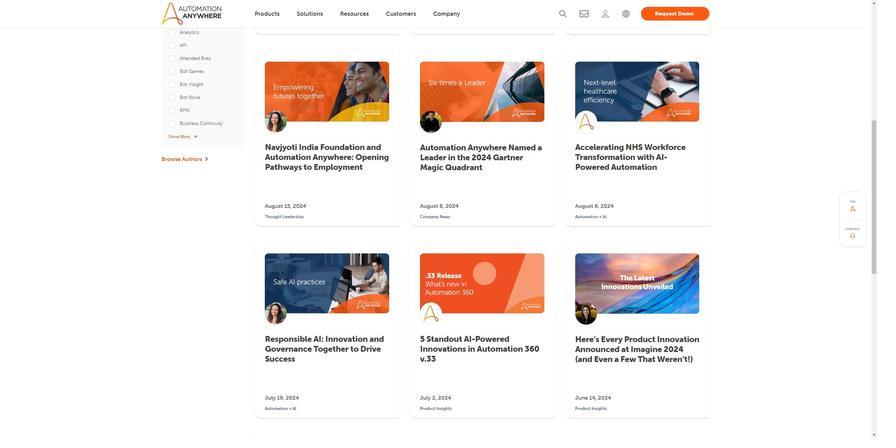 Task type: describe. For each thing, give the bounding box(es) containing it.
adi image
[[420, 111, 442, 133]]

automation anywhere staff image for accelerating nhs workforce transformation with ai-powered automation image
[[575, 111, 597, 133]]

login image
[[601, 9, 611, 19]]

support image
[[580, 9, 589, 19]]

accelerating nhs workforce transformation with ai-powered automation image
[[575, 62, 700, 122]]

neeti mehta image for responsible ai: innovation and governance together to drive success image
[[265, 303, 287, 325]]

automation anywhere staff image for 5 standout ai-powered innovations in automation 360 v.33 image
[[420, 303, 442, 325]]



Task type: locate. For each thing, give the bounding box(es) containing it.
1 vertical spatial neeti mehta image
[[265, 303, 287, 325]]

search image
[[559, 9, 568, 19]]

0 vertical spatial neeti mehta image
[[265, 111, 287, 133]]

5 standout ai-powered innovations in automation 360 v.33 image
[[420, 254, 545, 314]]

claudia image
[[575, 303, 597, 325]]

neeti mehta image for navjyoti india foundation and automation anywhere: opening pathways to employment image
[[265, 111, 287, 133]]

automation anywhere staff image
[[575, 111, 597, 133], [420, 303, 442, 325]]

1 neeti mehta image from the top
[[265, 111, 287, 133]]

language selector image
[[622, 9, 631, 19]]

automation anywhere image
[[162, 3, 223, 25]]

1 vertical spatial automation anywhere staff image
[[420, 303, 442, 325]]

2 neeti mehta image from the top
[[265, 303, 287, 325]]

responsible ai: innovation and governance together to drive success image
[[265, 254, 389, 314]]

contact image
[[851, 233, 856, 239]]

0 horizontal spatial automation anywhere staff image
[[420, 303, 442, 325]]

navjyoti india foundation and automation anywhere: opening pathways to employment image
[[265, 62, 389, 122]]

automation anywhere named a leader in the 2024 gartner magic quadrant image
[[420, 62, 545, 122]]

1 horizontal spatial automation anywhere staff image
[[575, 111, 597, 133]]

automation anywhere image
[[850, 206, 856, 212]]

here's every product innovation announced at imagine 2024 (and even a few that weren't!) image
[[575, 254, 700, 314]]

neeti mehta image
[[265, 111, 287, 133], [265, 303, 287, 325]]

0 vertical spatial automation anywhere staff image
[[575, 111, 597, 133]]



